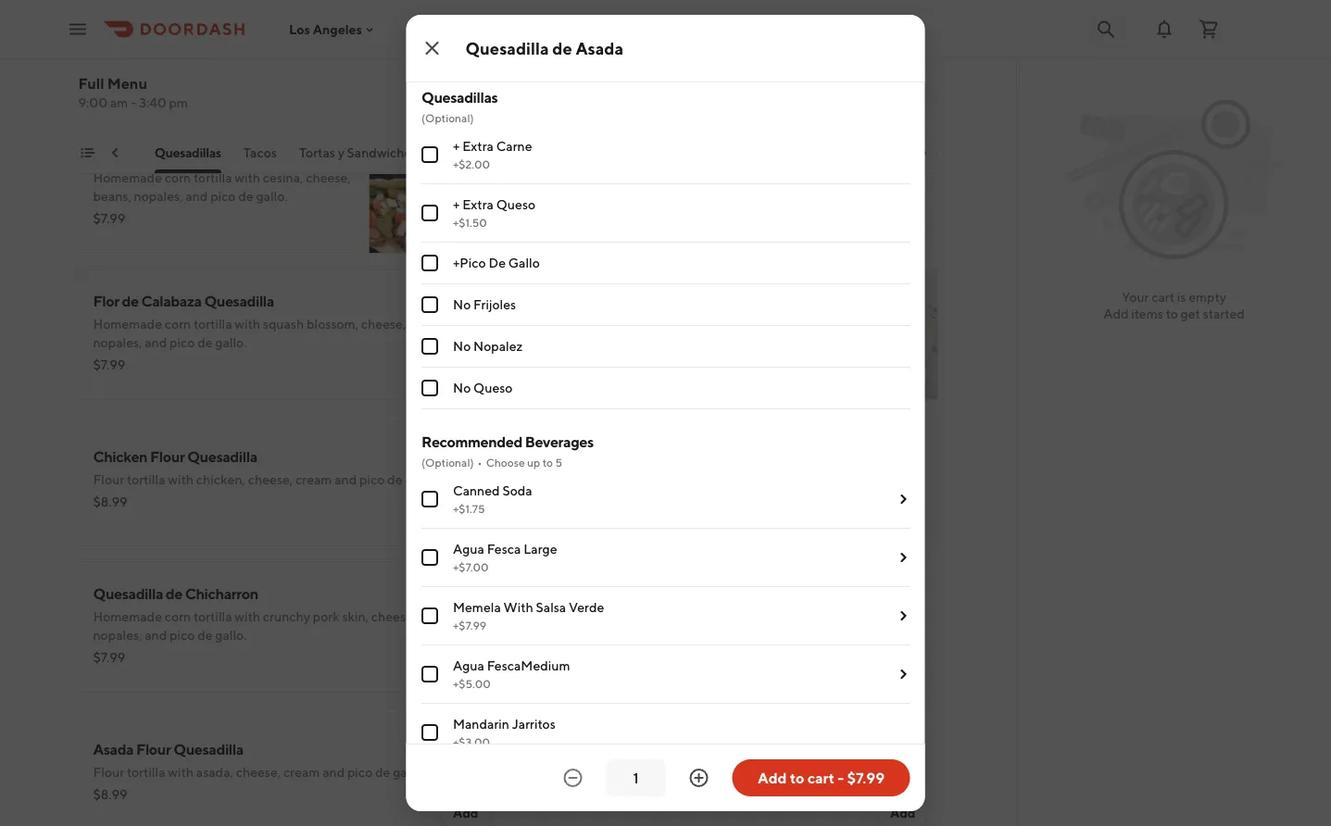 Task type: locate. For each thing, give the bounding box(es) containing it.
close quesadilla de asada image
[[421, 37, 443, 59]]

1 horizontal spatial salsa
[[536, 600, 566, 615]]

canned soda +$1.75
[[453, 483, 532, 515]]

agua up "+$5.00"
[[453, 658, 484, 674]]

1 agua from the top
[[453, 542, 484, 557]]

corn right 5
[[602, 463, 628, 478]]

autogenerated down shredded
[[732, 189, 822, 204]]

corn inside "flor de calabaza quesadilla homemade corn tortilla with squash blossom, cheese, beans, nopales, and pico de gallo. $7.99 add"
[[165, 316, 191, 332]]

quesadilla de chicharron homemade corn tortilla with crunchy pork skin, cheese, beans, nopales, and pico de gallo. $7.99 add
[[93, 585, 479, 675]]

autogenerated inside quesadilla de tinga this dish features a delightful blend of shredded chicken, onions, and tomatoes encased in a tortilla. autogenerated by doordash. $7.99
[[732, 189, 822, 204]]

dish inside quesadilla de tinga this dish features a delightful blend of shredded chicken, onions, and tomatoes encased in a tortilla. autogenerated by doordash. $7.99
[[557, 170, 581, 185]]

•
[[477, 456, 482, 469]]

2 dish from the top
[[557, 609, 581, 625]]

1 horizontal spatial asada,
[[700, 463, 737, 478]]

and inside quesadilla de tinga this dish features a delightful blend of shredded chicken, onions, and tomatoes encased in a tortilla. autogenerated by doordash. $7.99
[[530, 189, 553, 204]]

extra inside '+ extra carne +$2.00'
[[462, 139, 493, 154]]

2 vertical spatial $8.99
[[93, 787, 127, 802]]

no right no nopalez checkbox
[[453, 339, 470, 354]]

0 vertical spatial verde
[[486, 36, 521, 51]]

cheese,
[[306, 170, 351, 185], [361, 316, 406, 332], [688, 316, 733, 332], [740, 463, 785, 478], [248, 472, 293, 487], [371, 609, 416, 625], [236, 765, 281, 780], [665, 765, 710, 780]]

+ up +$1.50
[[453, 197, 459, 212]]

salsa verde group
[[421, 0, 910, 65]]

extra up +$1.50
[[462, 197, 493, 212]]

this up huitlacoche.
[[530, 609, 554, 625]]

beverages
[[525, 433, 593, 451]]

a right in
[[678, 189, 685, 204]]

quesadilla inside quesadilla de chicharron homemade corn tortilla with crunchy pork skin, cheese, beans, nopales, and pico de gallo. $7.99 add
[[93, 585, 163, 603]]

this down "cemitas"
[[530, 170, 554, 185]]

asada
[[576, 38, 624, 58], [622, 439, 663, 456], [93, 741, 134, 758]]

1 + from the top
[[453, 139, 459, 154]]

1 vertical spatial a
[[678, 189, 685, 204]]

+ inside + extra queso +$1.50
[[453, 197, 459, 212]]

no nopalez
[[453, 339, 522, 354]]

ham flour quesadilla flour tortilla with ham,  cheese, cream and pico de gallo.
[[530, 741, 854, 780]]

gallo. inside asada flour quesadilla flour tortilla with asada,  cheese, cream and pico de gallo. $8.99 add
[[393, 765, 425, 780]]

1 horizontal spatial -
[[838, 770, 844, 787]]

0 horizontal spatial salsa
[[453, 36, 483, 51]]

1 vertical spatial salsa
[[536, 600, 566, 615]]

asada flour quesadilla flour tortilla with asada,  cheese, cream and pico de gallo. $8.99 add
[[93, 741, 479, 821]]

1 vertical spatial $8.99
[[93, 494, 127, 510]]

1 vertical spatial (optional)
[[421, 456, 474, 469]]

corn down the "calabaza"
[[165, 316, 191, 332]]

1 vertical spatial by
[[698, 628, 713, 643]]

cream for chicken
[[296, 472, 332, 487]]

2 + from the top
[[453, 197, 459, 212]]

1 vertical spatial autogenerated
[[606, 628, 696, 643]]

dish for huitlacoche
[[557, 609, 581, 625]]

jarritos
[[512, 717, 555, 732]]

empty
[[1189, 290, 1227, 305]]

doordash. down filled
[[715, 628, 778, 643]]

quesadilla inside "quesadilla de huitlacoche this dish features a quesadilla filled with the unique ingredient, huitlacoche. autogenerated by doordash. $7.99 add"
[[530, 585, 600, 603]]

0 vertical spatial extra
[[462, 139, 493, 154]]

no right no queso 'checkbox'
[[453, 380, 470, 396]]

and inside "flor de calabaza quesadilla homemade corn tortilla with squash blossom, cheese, beans, nopales, and pico de gallo. $7.99 add"
[[145, 335, 167, 350]]

and inside the ham flour quesadilla flour tortilla with ham,  cheese, cream and pico de gallo.
[[752, 765, 774, 780]]

extra
[[462, 139, 493, 154], [462, 197, 493, 212]]

0 vertical spatial asada,
[[700, 463, 737, 478]]

mulitas button
[[440, 144, 483, 173]]

a up encased
[[635, 170, 642, 185]]

2 this from the top
[[530, 609, 554, 625]]

1 vertical spatial queso
[[473, 380, 512, 396]]

0 horizontal spatial -
[[131, 95, 136, 110]]

None checkbox
[[421, 146, 438, 163], [421, 491, 438, 508], [421, 549, 438, 566], [421, 666, 438, 683], [421, 725, 438, 741], [421, 146, 438, 163], [421, 491, 438, 508], [421, 549, 438, 566], [421, 666, 438, 683], [421, 725, 438, 741]]

cream inside the ham flour quesadilla flour tortilla with ham,  cheese, cream and pico de gallo.
[[712, 765, 749, 780]]

menu
[[107, 75, 147, 92]]

add button for chicken flour quesadilla
[[442, 506, 490, 536]]

tortilla.
[[688, 189, 729, 204]]

(optional) down recommended
[[421, 456, 474, 469]]

features up huitlacoche.
[[584, 609, 633, 625]]

add inside chicken flour quesadilla flour tortilla with chicken,  cheese, cream and pico de gallo. $8.99 add
[[453, 513, 479, 528]]

0 horizontal spatial chicken,
[[196, 472, 245, 487]]

items
[[1132, 306, 1164, 322]]

2 features from the top
[[584, 609, 633, 625]]

1 vertical spatial this
[[530, 609, 554, 625]]

+ extra carne +$2.00
[[453, 139, 532, 170]]

queso down nopalez
[[473, 380, 512, 396]]

0 horizontal spatial to
[[542, 456, 553, 469]]

$8.99 for asada flour quesadilla
[[93, 787, 127, 802]]

de
[[553, 38, 572, 58], [603, 146, 620, 164], [238, 189, 254, 204], [122, 292, 139, 310], [197, 335, 213, 350], [583, 335, 598, 350], [603, 439, 620, 456], [387, 472, 403, 487], [558, 481, 574, 497], [166, 585, 183, 603], [603, 585, 620, 603], [197, 628, 213, 643], [375, 765, 391, 780], [804, 765, 819, 780]]

Current quantity is 1 number field
[[618, 768, 655, 789]]

large
[[523, 542, 557, 557]]

agua inside agua fesca large +$7.00
[[453, 542, 484, 557]]

1 horizontal spatial cart
[[1152, 290, 1175, 305]]

1 horizontal spatial verde
[[568, 600, 604, 615]]

0 vertical spatial chicken,
[[814, 170, 863, 185]]

a down huitlacoche in the bottom of the page
[[635, 609, 642, 625]]

1 (optional) from the top
[[421, 111, 474, 124]]

2 horizontal spatial to
[[1166, 306, 1178, 322]]

1 no from the top
[[453, 297, 470, 312]]

1 vertical spatial agua
[[453, 658, 484, 674]]

de inside asada flour quesadilla flour tortilla with asada,  cheese, cream and pico de gallo. $8.99 add
[[375, 765, 391, 780]]

memela with salsa verde +$7.99
[[453, 600, 604, 632]]

dish up tomatoes on the top left
[[557, 170, 581, 185]]

0 horizontal spatial by
[[698, 628, 713, 643]]

tortilla inside "flor de calabaza quesadilla homemade corn tortilla with squash blossom, cheese, beans, nopales, and pico de gallo. $7.99 add"
[[194, 316, 232, 332]]

with inside the ham flour quesadilla flour tortilla with ham,  cheese, cream and pico de gallo.
[[605, 765, 631, 780]]

cream
[[736, 316, 772, 332], [296, 472, 332, 487], [283, 765, 320, 780], [712, 765, 749, 780]]

2 vertical spatial to
[[790, 770, 805, 787]]

pico inside the ham flour quesadilla flour tortilla with ham,  cheese, cream and pico de gallo.
[[776, 765, 802, 780]]

to for cart
[[1166, 306, 1178, 322]]

is
[[1178, 290, 1186, 305]]

chicken,
[[814, 170, 863, 185], [196, 472, 245, 487]]

0 vertical spatial -
[[131, 95, 136, 110]]

0 horizontal spatial cart
[[808, 770, 835, 787]]

2 extra from the top
[[462, 197, 493, 212]]

verde right close quesadilla de asada image
[[486, 36, 521, 51]]

cheese, inside the "flour tortilla with al pastor,  cheese, cream and pico de gallo. $8.99"
[[688, 316, 733, 332]]

agua
[[453, 542, 484, 557], [453, 658, 484, 674]]

9:00
[[78, 95, 108, 110]]

de inside the ham flour quesadilla flour tortilla with ham,  cheese, cream and pico de gallo.
[[804, 765, 819, 780]]

burritos button
[[86, 144, 132, 173]]

1 vertical spatial +
[[453, 197, 459, 212]]

1 vertical spatial verde
[[568, 600, 604, 615]]

agua fesca large +$7.00
[[453, 542, 557, 574]]

quesadilla inside quesadilla de tinga this dish features a delightful blend of shredded chicken, onions, and tomatoes encased in a tortilla. autogenerated by doordash. $7.99
[[530, 146, 600, 164]]

a inside "quesadilla de huitlacoche this dish features a quesadilla filled with the unique ingredient, huitlacoche. autogenerated by doordash. $7.99 add"
[[635, 609, 642, 625]]

dish up huitlacoche.
[[557, 609, 581, 625]]

1 vertical spatial features
[[584, 609, 633, 625]]

1 horizontal spatial chicken,
[[814, 170, 863, 185]]

flor
[[93, 292, 119, 310]]

tortilla
[[194, 170, 232, 185], [194, 316, 232, 332], [564, 316, 603, 332], [631, 463, 669, 478], [127, 472, 165, 487], [194, 609, 232, 625], [127, 765, 165, 780], [564, 765, 603, 780]]

1 vertical spatial cart
[[808, 770, 835, 787]]

squash
[[263, 316, 304, 332]]

0 horizontal spatial autogenerated
[[606, 628, 696, 643]]

+$1.50
[[453, 216, 487, 229]]

1 vertical spatial asada
[[622, 439, 663, 456]]

to inside recommended beverages (optional) • choose up to 5
[[542, 456, 553, 469]]

1 horizontal spatial to
[[790, 770, 805, 787]]

1 vertical spatial no
[[453, 339, 470, 354]]

corn
[[165, 170, 191, 185], [165, 316, 191, 332], [602, 463, 628, 478], [165, 609, 191, 625]]

shredded
[[755, 170, 812, 185]]

1 vertical spatial doordash.
[[715, 628, 778, 643]]

cesina
[[93, 146, 138, 164]]

am
[[110, 95, 128, 110]]

doordash. down onions,
[[841, 189, 904, 204]]

1 extra from the top
[[462, 139, 493, 154]]

frijoles
[[473, 297, 516, 312]]

with inside asada flour quesadilla flour tortilla with asada,  cheese, cream and pico de gallo. $8.99 add
[[168, 765, 194, 780]]

harmony
[[910, 145, 964, 160]]

doordash.
[[841, 189, 904, 204], [715, 628, 778, 643]]

0 horizontal spatial doordash.
[[715, 628, 778, 643]]

gallo. inside the "flour tortilla with al pastor,  cheese, cream and pico de gallo. $8.99"
[[601, 335, 633, 350]]

and inside asada flour quesadilla flour tortilla with asada,  cheese, cream and pico de gallo. $8.99 add
[[323, 765, 345, 780]]

this for huitlacoche
[[530, 609, 554, 625]]

with inside "quesadilla de huitlacoche this dish features a quesadilla filled with the unique ingredient, huitlacoche. autogenerated by doordash. $7.99 add"
[[739, 609, 765, 625]]

+Pico De Gallo checkbox
[[421, 255, 438, 271]]

corn right burritos button
[[165, 170, 191, 185]]

0 vertical spatial this
[[530, 170, 554, 185]]

0 vertical spatial agua
[[453, 542, 484, 557]]

0 horizontal spatial asada,
[[196, 765, 233, 780]]

autogenerated down quesadilla
[[606, 628, 696, 643]]

to
[[1166, 306, 1178, 322], [542, 456, 553, 469], [790, 770, 805, 787]]

no right no frijoles checkbox
[[453, 297, 470, 312]]

flor de calabaza quesadilla homemade corn tortilla with squash blossom, cheese, beans, nopales, and pico de gallo. $7.99 add
[[93, 292, 479, 382]]

and inside the "flour tortilla with al pastor,  cheese, cream and pico de gallo. $8.99"
[[530, 335, 553, 350]]

$7.99 inside button
[[847, 770, 885, 787]]

with inside cesina quesadilla homemade corn tortilla with cesina, cheese, beans, nopales, and pico de gallo. $7.99
[[235, 170, 260, 185]]

verde up huitlacoche.
[[568, 600, 604, 615]]

No Frijoles checkbox
[[421, 297, 438, 313]]

3 no from the top
[[453, 380, 470, 396]]

increase quantity by 1 image
[[688, 767, 710, 789]]

0 vertical spatial features
[[584, 170, 633, 185]]

features up tomatoes on the top left
[[584, 170, 633, 185]]

3:40
[[139, 95, 166, 110]]

quesadilla de asada
[[466, 38, 624, 58]]

corn down chicharron
[[165, 609, 191, 625]]

pico inside "flor de calabaza quesadilla homemade corn tortilla with squash blossom, cheese, beans, nopales, and pico de gallo. $7.99 add"
[[170, 335, 195, 350]]

de inside cesina quesadilla homemade corn tortilla with cesina, cheese, beans, nopales, and pico de gallo. $7.99
[[238, 189, 254, 204]]

0 vertical spatial asada
[[576, 38, 624, 58]]

fruit
[[967, 145, 995, 160]]

2 vertical spatial no
[[453, 380, 470, 396]]

+ up +$2.00 at the left
[[453, 139, 459, 154]]

salsa
[[453, 36, 483, 51], [536, 600, 566, 615]]

gallo
[[508, 255, 540, 271]]

doordash. inside "quesadilla de huitlacoche this dish features a quesadilla filled with the unique ingredient, huitlacoche. autogenerated by doordash. $7.99 add"
[[715, 628, 778, 643]]

full menu 9:00 am - 3:40 pm
[[78, 75, 188, 110]]

tinga
[[622, 146, 659, 164]]

-
[[131, 95, 136, 110], [838, 770, 844, 787]]

no
[[453, 297, 470, 312], [453, 339, 470, 354], [453, 380, 470, 396]]

gallo. inside "flor de calabaza quesadilla homemade corn tortilla with squash blossom, cheese, beans, nopales, and pico de gallo. $7.99 add"
[[215, 335, 247, 350]]

$7.99 inside quesadilla de chicharron homemade corn tortilla with crunchy pork skin, cheese, beans, nopales, and pico de gallo. $7.99 add
[[93, 650, 125, 665]]

0 vertical spatial (optional)
[[421, 111, 474, 124]]

gallo. inside cesina quesadilla homemade corn tortilla with cesina, cheese, beans, nopales, and pico de gallo. $7.99
[[256, 189, 288, 204]]

blossom,
[[307, 316, 359, 332]]

in
[[665, 189, 676, 204]]

quesadilla inside "dialog"
[[466, 38, 549, 58]]

add inside button
[[758, 770, 787, 787]]

queso down cemitas button on the top left of page
[[496, 197, 535, 212]]

No Nopalez checkbox
[[421, 338, 438, 355]]

0 vertical spatial $8.99
[[530, 357, 565, 372]]

pico inside quesadilla de chicharron homemade corn tortilla with crunchy pork skin, cheese, beans, nopales, and pico de gallo. $7.99 add
[[170, 628, 195, 643]]

0 vertical spatial a
[[635, 170, 642, 185]]

salsa right close quesadilla de asada image
[[453, 36, 483, 51]]

cart
[[1152, 290, 1175, 305], [808, 770, 835, 787]]

1 horizontal spatial by
[[824, 189, 839, 204]]

los
[[289, 22, 310, 37]]

and
[[186, 189, 208, 204], [530, 189, 553, 204], [145, 335, 167, 350], [530, 335, 553, 350], [880, 463, 902, 478], [335, 472, 357, 487], [145, 628, 167, 643], [323, 765, 345, 780], [752, 765, 774, 780]]

cream inside chicken flour quesadilla flour tortilla with chicken,  cheese, cream and pico de gallo. $8.99 add
[[296, 472, 332, 487]]

1 horizontal spatial doordash.
[[841, 189, 904, 204]]

2 (optional) from the top
[[421, 456, 474, 469]]

tortilla inside asada flour quesadilla flour tortilla with asada,  cheese, cream and pico de gallo. $8.99 add
[[127, 765, 165, 780]]

nopalez
[[473, 339, 522, 354]]

de inside the "flour tortilla with al pastor,  cheese, cream and pico de gallo. $8.99"
[[583, 335, 598, 350]]

2 agua from the top
[[453, 658, 484, 674]]

features inside "quesadilla de huitlacoche this dish features a quesadilla filled with the unique ingredient, huitlacoche. autogenerated by doordash. $7.99 add"
[[584, 609, 633, 625]]

ingredient,
[[833, 609, 897, 625]]

1 vertical spatial chicken,
[[196, 472, 245, 487]]

cheese, inside quesadilla de asada homemade corn tortilla with asada, cheese, beans, nopales, and pico de gallo.
[[740, 463, 785, 478]]

1 features from the top
[[584, 170, 633, 185]]

2 vertical spatial asada
[[93, 741, 134, 758]]

0 vertical spatial to
[[1166, 306, 1178, 322]]

1 vertical spatial dish
[[557, 609, 581, 625]]

quesadilla inside cesina quesadilla homemade corn tortilla with cesina, cheese, beans, nopales, and pico de gallo. $7.99
[[140, 146, 210, 164]]

0 vertical spatial salsa
[[453, 36, 483, 51]]

+ extra queso +$1.50
[[453, 197, 535, 229]]

cemitas button
[[506, 144, 554, 173]]

+$1.75
[[453, 502, 485, 515]]

homemade inside "flor de calabaza quesadilla homemade corn tortilla with squash blossom, cheese, beans, nopales, and pico de gallo. $7.99 add"
[[93, 316, 162, 332]]

gallo. inside quesadilla de asada homemade corn tortilla with asada, cheese, beans, nopales, and pico de gallo.
[[576, 481, 608, 497]]

beans,
[[93, 189, 131, 204], [409, 316, 447, 332], [788, 463, 826, 478], [419, 609, 457, 625]]

this inside quesadilla de tinga this dish features a delightful blend of shredded chicken, onions, and tomatoes encased in a tortilla. autogenerated by doordash. $7.99
[[530, 170, 554, 185]]

0 vertical spatial autogenerated
[[732, 189, 822, 204]]

asada, inside asada flour quesadilla flour tortilla with asada,  cheese, cream and pico de gallo. $8.99 add
[[196, 765, 233, 780]]

(optional) up mulitas
[[421, 111, 474, 124]]

add button for quesadilla de huitlacoche
[[879, 652, 927, 682]]

fesca
[[487, 542, 521, 557]]

gallo. inside quesadilla de chicharron homemade corn tortilla with crunchy pork skin, cheese, beans, nopales, and pico de gallo. $7.99 add
[[215, 628, 247, 643]]

unique
[[790, 609, 831, 625]]

add button for asada flour quesadilla
[[442, 799, 490, 827]]

add inside the your cart is empty add items to get started
[[1104, 306, 1129, 322]]

0 vertical spatial doordash.
[[841, 189, 904, 204]]

1 dish from the top
[[557, 170, 581, 185]]

0 vertical spatial +
[[453, 139, 459, 154]]

cart inside the your cart is empty add items to get started
[[1152, 290, 1175, 305]]

quesadillas inside group
[[421, 88, 497, 106]]

with
[[235, 170, 260, 185], [235, 316, 260, 332], [605, 316, 631, 332], [672, 463, 698, 478], [168, 472, 194, 487], [235, 609, 260, 625], [739, 609, 765, 625], [168, 765, 194, 780], [605, 765, 631, 780]]

scroll menu navigation left image
[[108, 145, 123, 160]]

cream for asada
[[283, 765, 320, 780]]

cream inside asada flour quesadilla flour tortilla with asada,  cheese, cream and pico de gallo. $8.99 add
[[283, 765, 320, 780]]

dish inside "quesadilla de huitlacoche this dish features a quesadilla filled with the unique ingredient, huitlacoche. autogenerated by doordash. $7.99 add"
[[557, 609, 581, 625]]

0 vertical spatial no
[[453, 297, 470, 312]]

0 vertical spatial queso
[[496, 197, 535, 212]]

fescamedium
[[487, 658, 570, 674]]

started
[[1203, 306, 1245, 322]]

1 vertical spatial extra
[[462, 197, 493, 212]]

tacos button
[[244, 144, 277, 173]]

de
[[488, 255, 505, 271]]

extra for carne
[[462, 139, 493, 154]]

quesadilla de huitlacoche this dish features a quesadilla filled with the unique ingredient, huitlacoche. autogenerated by doordash. $7.99 add
[[530, 585, 916, 675]]

$8.99 inside the "flour tortilla with al pastor,  cheese, cream and pico de gallo. $8.99"
[[530, 357, 565, 372]]

blend
[[704, 170, 738, 185]]

1 vertical spatial -
[[838, 770, 844, 787]]

1 vertical spatial to
[[542, 456, 553, 469]]

onions,
[[866, 170, 908, 185]]

0 vertical spatial dish
[[557, 170, 581, 185]]

features for huitlacoche
[[584, 609, 633, 625]]

salsa up huitlacoche.
[[536, 600, 566, 615]]

nopales, inside "flor de calabaza quesadilla homemade corn tortilla with squash blossom, cheese, beans, nopales, and pico de gallo. $7.99 add"
[[93, 335, 142, 350]]

chicken, inside chicken flour quesadilla flour tortilla with chicken,  cheese, cream and pico de gallo. $8.99 add
[[196, 472, 245, 487]]

+ inside '+ extra carne +$2.00'
[[453, 139, 459, 154]]

1 this from the top
[[530, 170, 554, 185]]

1 vertical spatial asada,
[[196, 765, 233, 780]]

quesadilla
[[466, 38, 549, 58], [140, 146, 210, 164], [530, 146, 600, 164], [204, 292, 274, 310], [530, 439, 600, 456], [187, 448, 257, 466], [93, 585, 163, 603], [530, 585, 600, 603], [174, 741, 244, 758], [602, 741, 672, 758]]

recommended beverages group
[[421, 432, 910, 763]]

extra up +$2.00 at the left
[[462, 139, 493, 154]]

2 vertical spatial a
[[635, 609, 642, 625]]

no for no queso
[[453, 380, 470, 396]]

+$5.00
[[453, 677, 490, 690]]

None checkbox
[[421, 205, 438, 221], [421, 608, 438, 625], [421, 205, 438, 221], [421, 608, 438, 625]]

verde
[[486, 36, 521, 51], [568, 600, 604, 615]]

de inside chicken flour quesadilla flour tortilla with chicken,  cheese, cream and pico de gallo. $8.99 add
[[387, 472, 403, 487]]

extra inside + extra queso +$1.50
[[462, 197, 493, 212]]

agua up +$7.00
[[453, 542, 484, 557]]

2 no from the top
[[453, 339, 470, 354]]

this inside "quesadilla de huitlacoche this dish features a quesadilla filled with the unique ingredient, huitlacoche. autogenerated by doordash. $7.99 add"
[[530, 609, 554, 625]]

0 horizontal spatial verde
[[486, 36, 521, 51]]

corn inside quesadilla de chicharron homemade corn tortilla with crunchy pork skin, cheese, beans, nopales, and pico de gallo. $7.99 add
[[165, 609, 191, 625]]

1 horizontal spatial autogenerated
[[732, 189, 822, 204]]

tortas
[[299, 145, 335, 160]]

$7.99 inside "quesadilla de huitlacoche this dish features a quesadilla filled with the unique ingredient, huitlacoche. autogenerated by doordash. $7.99 add"
[[530, 650, 563, 665]]

and inside cesina quesadilla homemade corn tortilla with cesina, cheese, beans, nopales, and pico de gallo. $7.99
[[186, 189, 208, 204]]

0 vertical spatial by
[[824, 189, 839, 204]]

chicharron
[[185, 585, 258, 603]]

quesadillas
[[78, 82, 183, 106], [421, 88, 497, 106], [155, 145, 221, 160]]

0 vertical spatial cart
[[1152, 290, 1175, 305]]



Task type: vqa. For each thing, say whether or not it's contained in the screenshot.


Task type: describe. For each thing, give the bounding box(es) containing it.
quesadilla inside "flor de calabaza quesadilla homemade corn tortilla with squash blossom, cheese, beans, nopales, and pico de gallo. $7.99 add"
[[204, 292, 274, 310]]

asada, inside quesadilla de asada homemade corn tortilla with asada, cheese, beans, nopales, and pico de gallo.
[[700, 463, 737, 478]]

add button for quesadilla de asada
[[879, 506, 927, 536]]

flour inside the "flour tortilla with al pastor,  cheese, cream and pico de gallo. $8.99"
[[530, 316, 562, 332]]

chicken, inside quesadilla de tinga this dish features a delightful blend of shredded chicken, onions, and tomatoes encased in a tortilla. autogenerated by doordash. $7.99
[[814, 170, 863, 185]]

add to cart - $7.99
[[758, 770, 885, 787]]

verde inside group
[[486, 36, 521, 51]]

huitlacoche.
[[530, 628, 603, 643]]

al
[[634, 316, 644, 332]]

$8.99 for chicken flour quesadilla
[[93, 494, 127, 510]]

+pico
[[453, 255, 486, 271]]

homemade inside cesina quesadilla homemade corn tortilla with cesina, cheese, beans, nopales, and pico de gallo. $7.99
[[93, 170, 162, 185]]

de inside quesadilla de asada "dialog"
[[553, 38, 572, 58]]

recommended beverages (optional) • choose up to 5
[[421, 433, 593, 469]]

by inside quesadilla de tinga this dish features a delightful blend of shredded chicken, onions, and tomatoes encased in a tortilla. autogenerated by doordash. $7.99
[[824, 189, 839, 204]]

queso inside + extra queso +$1.50
[[496, 197, 535, 212]]

no for no frijoles
[[453, 297, 470, 312]]

- inside full menu 9:00 am - 3:40 pm
[[131, 95, 136, 110]]

add inside quesadilla de chicharron homemade corn tortilla with crunchy pork skin, cheese, beans, nopales, and pico de gallo. $7.99 add
[[453, 659, 479, 675]]

al pastor flour quesadilla image
[[807, 269, 938, 400]]

angeles
[[313, 22, 362, 37]]

tortilla inside chicken flour quesadilla flour tortilla with chicken,  cheese, cream and pico de gallo. $8.99 add
[[127, 472, 165, 487]]

pastor,
[[646, 316, 686, 332]]

soda
[[502, 483, 532, 499]]

recommended
[[421, 433, 522, 451]]

(optional) inside recommended beverages (optional) • choose up to 5
[[421, 456, 474, 469]]

$7.99 inside quesadilla de tinga this dish features a delightful blend of shredded chicken, onions, and tomatoes encased in a tortilla. autogenerated by doordash. $7.99
[[530, 211, 563, 226]]

dish for tinga
[[557, 170, 581, 185]]

- inside button
[[838, 770, 844, 787]]

with inside the "flour tortilla with al pastor,  cheese, cream and pico de gallo. $8.99"
[[605, 316, 631, 332]]

corn inside quesadilla de asada homemade corn tortilla with asada, cheese, beans, nopales, and pico de gallo.
[[602, 463, 628, 478]]

of
[[741, 170, 753, 185]]

gallo. inside chicken flour quesadilla flour tortilla with chicken,  cheese, cream and pico de gallo. $8.99 add
[[405, 472, 437, 487]]

your
[[1122, 290, 1149, 305]]

pm
[[169, 95, 188, 110]]

and inside chicken flour quesadilla flour tortilla with chicken,  cheese, cream and pico de gallo. $8.99 add
[[335, 472, 357, 487]]

cheese, inside asada flour quesadilla flour tortilla with asada,  cheese, cream and pico de gallo. $8.99 add
[[236, 765, 281, 780]]

a for tinga
[[635, 170, 642, 185]]

No Queso checkbox
[[421, 380, 438, 397]]

chicken
[[93, 448, 147, 466]]

nopales, inside cesina quesadilla homemade corn tortilla with cesina, cheese, beans, nopales, and pico de gallo. $7.99
[[134, 189, 183, 204]]

quesadilla de asada homemade corn tortilla with asada, cheese, beans, nopales, and pico de gallo.
[[530, 439, 902, 497]]

nopales, inside quesadilla de asada homemade corn tortilla with asada, cheese, beans, nopales, and pico de gallo.
[[828, 463, 877, 478]]

add button for flor de calabaza quesadilla
[[442, 360, 490, 389]]

add to cart - $7.99 button
[[732, 760, 910, 797]]

los angeles button
[[289, 22, 377, 37]]

cheese, inside quesadilla de chicharron homemade corn tortilla with crunchy pork skin, cheese, beans, nopales, and pico de gallo. $7.99 add
[[371, 609, 416, 625]]

add inside asada flour quesadilla flour tortilla with asada,  cheese, cream and pico de gallo. $8.99 add
[[453, 806, 479, 821]]

to inside button
[[790, 770, 805, 787]]

features for tinga
[[584, 170, 633, 185]]

choose
[[486, 456, 525, 469]]

$7.99 inside cesina quesadilla homemade corn tortilla with cesina, cheese, beans, nopales, and pico de gallo. $7.99
[[93, 211, 125, 226]]

0 items, open order cart image
[[1198, 18, 1220, 40]]

with
[[503, 600, 533, 615]]

tortilla inside the "flour tortilla with al pastor,  cheese, cream and pico de gallo. $8.99"
[[564, 316, 603, 332]]

mandarin jarritos +$3.00
[[453, 717, 555, 749]]

salsa inside group
[[453, 36, 483, 51]]

a for huitlacoche
[[635, 609, 642, 625]]

cesina,
[[263, 170, 303, 185]]

quesadilla inside the ham flour quesadilla flour tortilla with ham,  cheese, cream and pico de gallo.
[[602, 741, 672, 758]]

by inside "quesadilla de huitlacoche this dish features a quesadilla filled with the unique ingredient, huitlacoche. autogenerated by doordash. $7.99 add"
[[698, 628, 713, 643]]

cheese, inside cesina quesadilla homemade corn tortilla with cesina, cheese, beans, nopales, and pico de gallo. $7.99
[[306, 170, 351, 185]]

this for tinga
[[530, 170, 554, 185]]

your cart is empty add items to get started
[[1104, 290, 1245, 322]]

+$2.00
[[453, 158, 490, 170]]

with inside "flor de calabaza quesadilla homemade corn tortilla with squash blossom, cheese, beans, nopales, and pico de gallo. $7.99 add"
[[235, 316, 260, 332]]

tortilla inside the ham flour quesadilla flour tortilla with ham,  cheese, cream and pico de gallo.
[[564, 765, 603, 780]]

burritos
[[86, 145, 132, 160]]

cart inside add to cart - $7.99 button
[[808, 770, 835, 787]]

chicken flour quesadilla flour tortilla with chicken,  cheese, cream and pico de gallo. $8.99 add
[[93, 448, 479, 528]]

get
[[1181, 306, 1201, 322]]

decrease quantity by 1 image
[[562, 767, 584, 789]]

and inside quesadilla de asada homemade corn tortilla with asada, cheese, beans, nopales, and pico de gallo.
[[880, 463, 902, 478]]

Salsa Verde checkbox
[[421, 35, 438, 52]]

flour tortilla with al pastor,  cheese, cream and pico de gallo. $8.99
[[530, 316, 772, 372]]

salsa verde
[[453, 36, 521, 51]]

cheese, inside chicken flour quesadilla flour tortilla with chicken,  cheese, cream and pico de gallo. $8.99 add
[[248, 472, 293, 487]]

los angeles
[[289, 22, 362, 37]]

notification bell image
[[1154, 18, 1176, 40]]

quesadilla inside chicken flour quesadilla flour tortilla with chicken,  cheese, cream and pico de gallo. $8.99 add
[[187, 448, 257, 466]]

skin,
[[342, 609, 369, 625]]

bar
[[998, 145, 1018, 160]]

to for beverages
[[542, 456, 553, 469]]

asada inside asada flour quesadilla flour tortilla with asada,  cheese, cream and pico de gallo. $8.99 add
[[93, 741, 134, 758]]

pico inside asada flour quesadilla flour tortilla with asada,  cheese, cream and pico de gallo. $8.99 add
[[347, 765, 373, 780]]

add button for quesadilla de chicharron
[[442, 652, 490, 682]]

beans, inside quesadilla de chicharron homemade corn tortilla with crunchy pork skin, cheese, beans, nopales, and pico de gallo. $7.99 add
[[419, 609, 457, 625]]

salsa inside memela with salsa verde +$7.99
[[536, 600, 566, 615]]

the
[[767, 609, 787, 625]]

up
[[527, 456, 540, 469]]

pico inside cesina quesadilla homemade corn tortilla with cesina, cheese, beans, nopales, and pico de gallo. $7.99
[[210, 189, 236, 204]]

quesadillas group
[[421, 87, 910, 410]]

mulitas
[[440, 145, 483, 160]]

no for no nopalez
[[453, 339, 470, 354]]

quesadilla
[[644, 609, 704, 625]]

doordash. inside quesadilla de tinga this dish features a delightful blend of shredded chicken, onions, and tomatoes encased in a tortilla. autogenerated by doordash. $7.99
[[841, 189, 904, 204]]

cesina quesadilla image
[[369, 122, 501, 254]]

scroll menu navigation right image
[[916, 145, 931, 160]]

tortas y sandwiches button
[[299, 144, 417, 173]]

with inside quesadilla de chicharron homemade corn tortilla with crunchy pork skin, cheese, beans, nopales, and pico de gallo. $7.99 add
[[235, 609, 260, 625]]

homemade inside quesadilla de chicharron homemade corn tortilla with crunchy pork skin, cheese, beans, nopales, and pico de gallo. $7.99 add
[[93, 609, 162, 625]]

tortilla inside cesina quesadilla homemade corn tortilla with cesina, cheese, beans, nopales, and pico de gallo. $7.99
[[194, 170, 232, 185]]

tortilla inside quesadilla de chicharron homemade corn tortilla with crunchy pork skin, cheese, beans, nopales, and pico de gallo. $7.99 add
[[194, 609, 232, 625]]

beans, inside "flor de calabaza quesadilla homemade corn tortilla with squash blossom, cheese, beans, nopales, and pico de gallo. $7.99 add"
[[409, 316, 447, 332]]

+$7.00
[[453, 561, 488, 574]]

ham,
[[634, 765, 662, 780]]

cream for ham
[[712, 765, 749, 780]]

$7.99 inside "flor de calabaza quesadilla homemade corn tortilla with squash blossom, cheese, beans, nopales, and pico de gallo. $7.99 add"
[[93, 357, 125, 372]]

extra for queso
[[462, 197, 493, 212]]

pico inside quesadilla de asada homemade corn tortilla with asada, cheese, beans, nopales, and pico de gallo.
[[530, 481, 556, 497]]

tacos
[[244, 145, 277, 160]]

no queso
[[453, 380, 512, 396]]

harmony fruit bar button
[[910, 144, 1018, 173]]

delightful
[[644, 170, 702, 185]]

(optional) inside 'quesadillas (optional)'
[[421, 111, 474, 124]]

pico inside the "flour tortilla with al pastor,  cheese, cream and pico de gallo. $8.99"
[[555, 335, 581, 350]]

nopales, inside quesadilla de chicharron homemade corn tortilla with crunchy pork skin, cheese, beans, nopales, and pico de gallo. $7.99 add
[[93, 628, 142, 643]]

asada for quesadilla de asada
[[576, 38, 624, 58]]

pico inside chicken flour quesadilla flour tortilla with chicken,  cheese, cream and pico de gallo. $8.99 add
[[360, 472, 385, 487]]

pork
[[313, 609, 340, 625]]

de inside "quesadilla de huitlacoche this dish features a quesadilla filled with the unique ingredient, huitlacoche. autogenerated by doordash. $7.99 add"
[[603, 585, 620, 603]]

quesadilla de tinga this dish features a delightful blend of shredded chicken, onions, and tomatoes encased in a tortilla. autogenerated by doordash. $7.99
[[530, 146, 908, 226]]

sandwiches
[[347, 145, 417, 160]]

add inside "flor de calabaza quesadilla homemade corn tortilla with squash blossom, cheese, beans, nopales, and pico de gallo. $7.99 add"
[[453, 366, 479, 382]]

harmony fruit bar
[[910, 145, 1018, 160]]

and inside quesadilla de chicharron homemade corn tortilla with crunchy pork skin, cheese, beans, nopales, and pico de gallo. $7.99 add
[[145, 628, 167, 643]]

corn inside cesina quesadilla homemade corn tortilla with cesina, cheese, beans, nopales, and pico de gallo. $7.99
[[165, 170, 191, 185]]

tortas y sandwiches
[[299, 145, 417, 160]]

huitlacoche
[[622, 585, 702, 603]]

quesadilla inside asada flour quesadilla flour tortilla with asada,  cheese, cream and pico de gallo. $8.99 add
[[174, 741, 244, 758]]

crunchy
[[263, 609, 310, 625]]

asada for quesadilla de asada homemade corn tortilla with asada, cheese, beans, nopales, and pico de gallo.
[[622, 439, 663, 456]]

cheese, inside "flor de calabaza quesadilla homemade corn tortilla with squash blossom, cheese, beans, nopales, and pico de gallo. $7.99 add"
[[361, 316, 406, 332]]

add button for ham flour quesadilla
[[879, 799, 927, 827]]

quesadilla inside quesadilla de asada homemade corn tortilla with asada, cheese, beans, nopales, and pico de gallo.
[[530, 439, 600, 456]]

memela
[[453, 600, 501, 615]]

cesina quesadilla homemade corn tortilla with cesina, cheese, beans, nopales, and pico de gallo. $7.99
[[93, 146, 351, 226]]

+ for + extra carne
[[453, 139, 459, 154]]

agua fescamedium +$5.00
[[453, 658, 570, 690]]

quesadillas (optional)
[[421, 88, 497, 124]]

y
[[338, 145, 345, 160]]

mandarin
[[453, 717, 509, 732]]

ham
[[530, 741, 562, 758]]

agua for agua fesca large
[[453, 542, 484, 557]]

+ for + extra queso
[[453, 197, 459, 212]]

add inside "quesadilla de huitlacoche this dish features a quesadilla filled with the unique ingredient, huitlacoche. autogenerated by doordash. $7.99 add"
[[890, 659, 916, 675]]

full
[[78, 75, 104, 92]]

carne
[[496, 139, 532, 154]]

+pico de gallo
[[453, 255, 540, 271]]

canned
[[453, 483, 500, 499]]

quesadilla de asada dialog
[[406, 0, 925, 812]]

cream inside the "flour tortilla with al pastor,  cheese, cream and pico de gallo. $8.99"
[[736, 316, 772, 332]]

beans, inside cesina quesadilla homemade corn tortilla with cesina, cheese, beans, nopales, and pico de gallo. $7.99
[[93, 189, 131, 204]]

open menu image
[[67, 18, 89, 40]]

+$3.00
[[453, 736, 490, 749]]

agua for agua fescamedium
[[453, 658, 484, 674]]

5
[[555, 456, 562, 469]]

encased
[[613, 189, 662, 204]]

de inside quesadilla de tinga this dish features a delightful blend of shredded chicken, onions, and tomatoes encased in a tortilla. autogenerated by doordash. $7.99
[[603, 146, 620, 164]]

calabaza
[[141, 292, 202, 310]]



